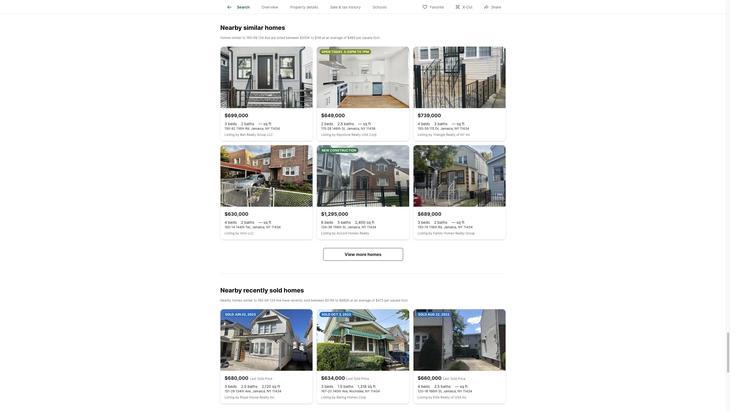 Task type: locate. For each thing, give the bounding box(es) containing it.
1 horizontal spatial ave
[[276, 298, 282, 302]]

151-29 134th ave, jamaica, ny 11434 listing by royal house realty inc
[[225, 389, 282, 399]]

corp inside 167-20 140th ave, rochdale, ny 11434 listing by baring homes corp
[[359, 395, 366, 399]]

—
[[259, 121, 262, 126], [358, 121, 362, 126], [452, 121, 456, 126], [259, 220, 262, 225], [452, 220, 456, 225], [455, 384, 459, 389]]

2 price from the left
[[362, 377, 369, 381]]

jamaica, inside 150-74 116th rd, jamaica, ny 11434 listing by family homes realty group
[[444, 225, 458, 229]]

— up 150-59 115 dr, jamaica, ny 11434 listing by triangle realty of ny inc
[[452, 121, 456, 126]]

1 vertical spatial st,
[[343, 225, 347, 229]]

116th right 74 on the right
[[429, 225, 437, 229]]

0 vertical spatial 09
[[253, 36, 257, 40]]

sold up 3.5 baths
[[451, 377, 457, 381]]

11434 inside 167-20 140th ave, rochdale, ny 11434 listing by baring homes corp
[[371, 389, 380, 393]]

2 baths for $699,000
[[241, 121, 254, 126]]

1 horizontal spatial 22,
[[436, 312, 441, 316]]

bah
[[240, 133, 246, 137]]

167-
[[321, 389, 328, 393]]

sold left jun
[[225, 312, 234, 316]]

photo of 115-28 146th st, jamaica, ny 11436 image
[[317, 47, 409, 108]]

ny inside 120-18 166th st, jamaica, ny 11434 listing by elite realty of usa inc
[[458, 389, 462, 393]]

1 vertical spatial nearby
[[220, 287, 242, 294]]

0 vertical spatial ave
[[265, 36, 270, 40]]

1 vertical spatial 4 beds
[[225, 220, 237, 225]]

0 vertical spatial 4 beds
[[418, 121, 430, 126]]

1 vertical spatial 2.5 baths
[[241, 384, 258, 389]]

0 vertical spatial 134
[[258, 36, 264, 40]]

by left bah
[[236, 133, 239, 137]]

4 up 165-
[[225, 220, 227, 225]]

1 horizontal spatial foot.
[[402, 298, 409, 302]]

0 vertical spatial group
[[257, 133, 266, 137]]

price up 120-18 166th st, jamaica, ny 11434 listing by elite realty of usa inc on the bottom right
[[458, 377, 466, 381]]

rochdale,
[[350, 389, 365, 393]]

3 beds up 20 at the bottom left
[[321, 384, 334, 389]]

0 vertical spatial llc
[[267, 133, 273, 137]]

listing down 167-
[[321, 395, 331, 399]]

baths up 150-82 116th rd, jamaica, ny 11434 listing by bah realty group llc
[[244, 121, 254, 126]]

beds
[[228, 121, 237, 126], [325, 121, 333, 126], [421, 121, 430, 126], [228, 220, 237, 225], [325, 220, 333, 225], [421, 220, 430, 225], [228, 384, 237, 389], [325, 384, 334, 389], [421, 384, 430, 389]]

inc inside 120-18 166th st, jamaica, ny 11434 listing by elite realty of usa inc
[[463, 395, 467, 399]]

homes right more
[[368, 252, 382, 257]]

0 horizontal spatial llc
[[248, 231, 254, 235]]

price for $634,000
[[362, 377, 369, 381]]

— up 150-74 116th rd, jamaica, ny 11434 listing by family homes realty group
[[452, 220, 456, 225]]

foot. right $465
[[374, 36, 381, 40]]

between left $515k
[[311, 298, 324, 302]]

2.5 up 146th
[[338, 121, 343, 126]]

listing down 165-
[[225, 231, 235, 235]]

inc inside 151-29 134th ave, jamaica, ny 11434 listing by royal house realty inc
[[270, 395, 275, 399]]

2 sold from the left
[[322, 312, 331, 316]]

1 horizontal spatial 2.5
[[338, 121, 343, 126]]

inc
[[466, 133, 471, 137], [270, 395, 275, 399], [463, 395, 467, 399]]

ft up 150-59 115 dr, jamaica, ny 11434 listing by triangle realty of ny inc
[[462, 121, 465, 126]]

11434 inside 165-14 144th ter, jamaica, ny 11434 listing by voro llc
[[272, 225, 281, 229]]

1 2023 from the left
[[248, 312, 256, 316]]

0 vertical spatial st,
[[342, 126, 346, 130]]

0 vertical spatial between
[[286, 36, 299, 40]]

baths for $649,000
[[344, 121, 354, 126]]

listing inside 150-59 115 dr, jamaica, ny 11434 listing by triangle realty of ny inc
[[418, 133, 428, 137]]

2 last from the left
[[347, 377, 353, 381]]

2 beds
[[321, 121, 333, 126]]

homes inside 134-36 158th st, jamaica, ny 11434 listing by accord homes realty
[[348, 231, 359, 235]]

0 vertical spatial 116th
[[236, 126, 244, 130]]

4 beds up 14
[[225, 220, 237, 225]]

jamaica, inside 134-36 158th st, jamaica, ny 11434 listing by accord homes realty
[[348, 225, 361, 229]]

similar up sold jun 22, 2023
[[243, 298, 253, 302]]

sq
[[264, 121, 268, 126], [363, 121, 367, 126], [457, 121, 461, 126], [264, 220, 268, 225], [367, 220, 371, 225], [457, 220, 461, 225], [272, 384, 277, 389], [368, 384, 372, 389], [460, 384, 464, 389]]

0 horizontal spatial at
[[322, 36, 325, 40]]

ave, up royal at the left of the page
[[245, 389, 252, 393]]

1 horizontal spatial ave,
[[342, 389, 349, 393]]

3 nearby from the top
[[220, 298, 231, 302]]

sold
[[225, 312, 234, 316], [322, 312, 331, 316], [419, 312, 427, 316]]

favorite button
[[418, 1, 449, 12]]

0 vertical spatial rd,
[[245, 126, 250, 130]]

$630,000
[[225, 211, 249, 217]]

baths for $1,295,000
[[341, 220, 351, 225]]

1 horizontal spatial 09
[[265, 298, 269, 302]]

jamaica, for $739,000
[[441, 126, 454, 130]]

group inside 150-82 116th rd, jamaica, ny 11434 listing by bah realty group llc
[[257, 133, 266, 137]]

ft
[[269, 121, 271, 126], [369, 121, 371, 126], [462, 121, 465, 126], [269, 220, 272, 225], [372, 220, 375, 225], [462, 220, 465, 225], [278, 384, 280, 389], [373, 384, 376, 389], [465, 384, 468, 389]]

jamaica, for $699,000
[[251, 126, 265, 130]]

3 down the $689,000
[[418, 220, 420, 225]]

$1m
[[315, 36, 321, 40]]

listing inside 150-82 116th rd, jamaica, ny 11434 listing by bah realty group llc
[[225, 133, 235, 137]]

an right '$680k'
[[354, 298, 358, 302]]

2 horizontal spatial sold
[[451, 377, 457, 381]]

1.5 baths
[[338, 384, 354, 389]]

2023 for $634,000
[[343, 312, 351, 316]]

corp
[[369, 133, 377, 137], [359, 395, 366, 399]]

of inside 150-59 115 dr, jamaica, ny 11434 listing by triangle realty of ny inc
[[457, 133, 460, 137]]

$699,000
[[225, 113, 248, 118]]

realty right family
[[456, 231, 465, 235]]

150- inside 150-74 116th rd, jamaica, ny 11434 listing by family homes realty group
[[418, 225, 425, 229]]

inc inside 150-59 115 dr, jamaica, ny 11434 listing by triangle realty of ny inc
[[466, 133, 471, 137]]

1 vertical spatial at
[[350, 298, 353, 302]]

0 vertical spatial sold
[[270, 287, 282, 294]]

1 nearby from the top
[[220, 24, 242, 31]]

realty right "house"
[[260, 395, 269, 399]]

last for $660,000
[[443, 377, 450, 381]]

1 horizontal spatial usa
[[455, 395, 462, 399]]

3 baths
[[434, 121, 448, 126]]

2023 for $660,000
[[442, 312, 450, 316]]

1 horizontal spatial sold
[[304, 298, 310, 302]]

listing for $699,000
[[225, 133, 235, 137]]

realty inside 150-74 116th rd, jamaica, ny 11434 listing by family homes realty group
[[456, 231, 465, 235]]

by for $699,000
[[236, 133, 239, 137]]

realty right bah
[[247, 133, 256, 137]]

homes
[[265, 24, 285, 31], [368, 252, 382, 257], [284, 287, 304, 294], [232, 298, 242, 302]]

0 horizontal spatial square
[[363, 36, 373, 40]]

jamaica, inside 120-18 166th st, jamaica, ny 11434 listing by elite realty of usa inc
[[444, 389, 457, 393]]

sold inside $634,000 last sold price
[[354, 377, 361, 381]]

— sq ft for $630,000
[[259, 220, 272, 225]]

by down 134th
[[236, 395, 239, 399]]

listing inside 165-14 144th ter, jamaica, ny 11434 listing by voro llc
[[225, 231, 235, 235]]

1 price from the left
[[265, 377, 273, 381]]

listing inside 120-18 166th st, jamaica, ny 11434 listing by elite realty of usa inc
[[418, 395, 428, 399]]

1 horizontal spatial sold
[[322, 312, 331, 316]]

usa inside 120-18 166th st, jamaica, ny 11434 listing by elite realty of usa inc
[[455, 395, 462, 399]]

similar for nearby
[[243, 24, 264, 31]]

— sq ft up 11436
[[358, 121, 371, 126]]

st, down 3.5 baths
[[439, 389, 443, 393]]

new construction
[[322, 148, 356, 152]]

2.5 baths down $680,000 last sold price
[[241, 384, 258, 389]]

realty right keystone
[[352, 133, 361, 137]]

146th
[[332, 126, 341, 130]]

last up 1.5 baths
[[347, 377, 353, 381]]

ave left are
[[265, 36, 270, 40]]

nearby similar homes
[[220, 24, 285, 31]]

— sq ft up 150-74 116th rd, jamaica, ny 11434 listing by family homes realty group
[[452, 220, 465, 225]]

09 down nearby recently sold homes
[[265, 298, 269, 302]]

listing for $739,000
[[418, 133, 428, 137]]

2023 right aug
[[442, 312, 450, 316]]

by inside 150-82 116th rd, jamaica, ny 11434 listing by bah realty group llc
[[236, 133, 239, 137]]

2.5 baths for 2 beds
[[338, 121, 354, 126]]

jamaica, down 3 baths
[[441, 126, 454, 130]]

homes inside 150-74 116th rd, jamaica, ny 11434 listing by family homes realty group
[[444, 231, 455, 235]]

1 horizontal spatial square
[[391, 298, 401, 302]]

116th inside 150-74 116th rd, jamaica, ny 11434 listing by family homes realty group
[[429, 225, 437, 229]]

tab list
[[220, 0, 397, 14]]

2 vertical spatial similar
[[243, 298, 253, 302]]

listing down 59
[[418, 133, 428, 137]]

$515k
[[325, 298, 335, 302]]

158th
[[333, 225, 342, 229]]

sold for $660,000
[[419, 312, 427, 316]]

1 horizontal spatial sold
[[354, 377, 361, 381]]

0 vertical spatial 4
[[418, 121, 420, 126]]

4 up the 120-
[[418, 384, 420, 389]]

0 horizontal spatial group
[[257, 133, 266, 137]]

jun
[[235, 312, 241, 316]]

2 for $689,000
[[434, 220, 437, 225]]

listing inside 115-28 146th st, jamaica, ny 11436 listing by keystone realty usa corp
[[321, 133, 331, 137]]

0 horizontal spatial corp
[[359, 395, 366, 399]]

last up 3.5 baths
[[443, 377, 450, 381]]

1 sold from the left
[[225, 312, 234, 316]]

134
[[258, 36, 264, 40], [270, 298, 275, 302]]

st, inside 134-36 158th st, jamaica, ny 11434 listing by accord homes realty
[[343, 225, 347, 229]]

jamaica, right ter,
[[252, 225, 265, 229]]

sq up 165-14 144th ter, jamaica, ny 11434 listing by voro llc
[[264, 220, 268, 225]]

11434
[[271, 126, 280, 130], [460, 126, 469, 130], [272, 225, 281, 229], [367, 225, 376, 229], [464, 225, 473, 229], [272, 389, 282, 393], [371, 389, 380, 393], [463, 389, 472, 393]]

ft up 150-74 116th rd, jamaica, ny 11434 listing by family homes realty group
[[462, 220, 465, 225]]

$1,295,000
[[321, 211, 348, 217]]

116th up bah
[[236, 126, 244, 130]]

listing for $630,000
[[225, 231, 235, 235]]

by inside 165-14 144th ter, jamaica, ny 11434 listing by voro llc
[[236, 231, 239, 235]]

$350k
[[300, 36, 310, 40]]

1 vertical spatial 116th
[[429, 225, 437, 229]]

rd, inside 150-82 116th rd, jamaica, ny 11434 listing by bah realty group llc
[[245, 126, 250, 130]]

150- for $739,000
[[418, 126, 425, 130]]

150-82 116th rd, jamaica, ny 11434 listing by bah realty group llc
[[225, 126, 280, 137]]

4 beds for $739,000
[[418, 121, 430, 126]]

per right $465
[[357, 36, 362, 40]]

ny for 120-18 166th st, jamaica, ny 11434 listing by elite realty of usa inc
[[458, 389, 462, 393]]

by inside 150-74 116th rd, jamaica, ny 11434 listing by family homes realty group
[[429, 231, 433, 235]]

of right triangle
[[457, 133, 460, 137]]

by down 115
[[429, 133, 433, 137]]

last inside $680,000 last sold price
[[250, 377, 256, 381]]

22, right jun
[[242, 312, 247, 316]]

average up today,
[[331, 36, 343, 40]]

150- for $689,000
[[418, 225, 425, 229]]

ave, inside 151-29 134th ave, jamaica, ny 11434 listing by royal house realty inc
[[245, 389, 252, 393]]

134 left are
[[258, 36, 264, 40]]

search link
[[226, 4, 250, 10]]

0 vertical spatial an
[[326, 36, 330, 40]]

0 horizontal spatial rd,
[[245, 126, 250, 130]]

homes inside 167-20 140th ave, rochdale, ny 11434 listing by baring homes corp
[[347, 395, 358, 399]]

by inside 115-28 146th st, jamaica, ny 11436 listing by keystone realty usa corp
[[332, 133, 336, 137]]

jamaica, inside 115-28 146th st, jamaica, ny 11436 listing by keystone realty usa corp
[[347, 126, 360, 130]]

0 horizontal spatial 22,
[[242, 312, 247, 316]]

4 for $739,000
[[418, 121, 420, 126]]

2 for $699,000
[[241, 121, 243, 126]]

0 horizontal spatial recently
[[243, 287, 268, 294]]

ave, down 1.5 baths
[[342, 389, 349, 393]]

price inside $634,000 last sold price
[[362, 377, 369, 381]]

at
[[322, 36, 325, 40], [350, 298, 353, 302]]

3 sold from the left
[[451, 377, 457, 381]]

baths up ter,
[[245, 220, 254, 225]]

$680k
[[340, 298, 350, 302]]

1 last from the left
[[250, 377, 256, 381]]

photo of 151-29 134th ave, jamaica, ny 11434 image
[[220, 309, 313, 371]]

1 horizontal spatial group
[[466, 231, 475, 235]]

listing down 134- at the left bottom of page
[[321, 231, 331, 235]]

price for $660,000
[[458, 377, 466, 381]]

ny for 150-74 116th rd, jamaica, ny 11434 listing by family homes realty group
[[458, 225, 463, 229]]

11434 for 150-82 116th rd, jamaica, ny 11434 listing by bah realty group llc
[[271, 126, 280, 130]]

sold jun 22, 2023
[[225, 312, 256, 316]]

beds up '18'
[[421, 384, 430, 389]]

0 horizontal spatial between
[[286, 36, 299, 40]]

rd,
[[245, 126, 250, 130], [438, 225, 443, 229]]

corp down 11436
[[369, 133, 377, 137]]

photo of 120-18 166th st, jamaica, ny 11434 image
[[414, 309, 506, 371]]

2 vertical spatial nearby
[[220, 298, 231, 302]]

oct
[[331, 312, 338, 316]]

0 horizontal spatial 2023
[[248, 312, 256, 316]]

2 sold from the left
[[354, 377, 361, 381]]

11434 inside 120-18 166th st, jamaica, ny 11434 listing by elite realty of usa inc
[[463, 389, 472, 393]]

listing inside 151-29 134th ave, jamaica, ny 11434 listing by royal house realty inc
[[225, 395, 235, 399]]

st, inside 115-28 146th st, jamaica, ny 11436 listing by keystone realty usa corp
[[342, 126, 346, 130]]

realty inside 115-28 146th st, jamaica, ny 11436 listing by keystone realty usa corp
[[352, 133, 361, 137]]

— sq ft up 165-14 144th ter, jamaica, ny 11434 listing by voro llc
[[259, 220, 272, 225]]

by for $649,000
[[332, 133, 336, 137]]

price for $680,000
[[265, 377, 273, 381]]

square up 7pm at the top of the page
[[363, 36, 373, 40]]

x-
[[463, 5, 467, 9]]

sold for $680,000
[[257, 377, 264, 381]]

— sq ft for $699,000
[[259, 121, 271, 126]]

150-
[[225, 126, 232, 130], [418, 126, 425, 130], [418, 225, 425, 229]]

ny inside 115-28 146th st, jamaica, ny 11436 listing by keystone realty usa corp
[[361, 126, 366, 130]]

2 2023 from the left
[[343, 312, 351, 316]]

18
[[425, 389, 428, 393]]

0 horizontal spatial 134
[[258, 36, 264, 40]]

2.5 for 2 beds
[[338, 121, 343, 126]]

realty inside 120-18 166th st, jamaica, ny 11434 listing by elite realty of usa inc
[[441, 395, 450, 399]]

sold up 1,318
[[354, 377, 361, 381]]

by inside 150-59 115 dr, jamaica, ny 11434 listing by triangle realty of ny inc
[[429, 133, 433, 137]]

11434 for 151-29 134th ave, jamaica, ny 11434 listing by royal house realty inc
[[272, 389, 282, 393]]

ny inside 150-74 116th rd, jamaica, ny 11434 listing by family homes realty group
[[458, 225, 463, 229]]

$634,000
[[321, 375, 345, 381]]

realty right triangle
[[446, 133, 456, 137]]

1 horizontal spatial between
[[311, 298, 324, 302]]

0 vertical spatial corp
[[369, 133, 377, 137]]

1 vertical spatial square
[[391, 298, 401, 302]]

1 22, from the left
[[242, 312, 247, 316]]

voro
[[240, 231, 247, 235]]

1 horizontal spatial an
[[354, 298, 358, 302]]

ny inside 165-14 144th ter, jamaica, ny 11434 listing by voro llc
[[266, 225, 271, 229]]

jamaica, inside 150-59 115 dr, jamaica, ny 11434 listing by triangle realty of ny inc
[[441, 126, 454, 130]]

baths up "dr," on the top of the page
[[438, 121, 448, 126]]

to down nearby recently sold homes
[[254, 298, 257, 302]]

2.5 baths for 3 beds
[[241, 384, 258, 389]]

ny inside 151-29 134th ave, jamaica, ny 11434 listing by royal house realty inc
[[267, 389, 272, 393]]

— sq ft up 150-82 116th rd, jamaica, ny 11434 listing by bah realty group llc
[[259, 121, 271, 126]]

average left $475
[[359, 298, 371, 302]]

1 vertical spatial recently
[[291, 298, 303, 302]]

— for $699,000
[[259, 121, 262, 126]]

3 sold from the left
[[419, 312, 427, 316]]

listing inside 134-36 158th st, jamaica, ny 11434 listing by accord homes realty
[[321, 231, 331, 235]]

0 horizontal spatial 2.5
[[241, 384, 247, 389]]

recently
[[243, 287, 268, 294], [291, 298, 303, 302]]

jamaica, for $649,000
[[347, 126, 360, 130]]

ft right 2,120
[[278, 384, 280, 389]]

1 ave, from the left
[[245, 389, 252, 393]]

jamaica, up "house"
[[253, 389, 266, 393]]

0 vertical spatial square
[[363, 36, 373, 40]]

0 horizontal spatial price
[[265, 377, 273, 381]]

per
[[357, 36, 362, 40], [385, 298, 390, 302]]

0 horizontal spatial sold
[[257, 377, 264, 381]]

2 vertical spatial 4
[[418, 384, 420, 389]]

1 horizontal spatial 2.5 baths
[[338, 121, 354, 126]]

ny for 167-20 140th ave, rochdale, ny 11434 listing by baring homes corp
[[366, 389, 370, 393]]

0 horizontal spatial ave,
[[245, 389, 252, 393]]

similar down search on the left top
[[243, 24, 264, 31]]

0 vertical spatial similar
[[243, 24, 264, 31]]

3 up 151-
[[225, 384, 227, 389]]

2 22, from the left
[[436, 312, 441, 316]]

by inside 120-18 166th st, jamaica, ny 11434 listing by elite realty of usa inc
[[429, 395, 433, 399]]

2 horizontal spatial sold
[[419, 312, 427, 316]]

sale & tax history
[[330, 5, 361, 9]]

1 horizontal spatial 160-
[[258, 298, 265, 302]]

2 horizontal spatial price
[[458, 377, 466, 381]]

by for $739,000
[[429, 133, 433, 137]]

ny inside 134-36 158th st, jamaica, ny 11434 listing by accord homes realty
[[362, 225, 366, 229]]

nearby for nearby homes similar to 160-09 134 ave have recently sold between $515k to $680k at an average of $475 per square foot.
[[220, 298, 231, 302]]

1 horizontal spatial price
[[362, 377, 369, 381]]

have
[[283, 298, 290, 302]]

ter,
[[246, 225, 251, 229]]

ny for 134-36 158th st, jamaica, ny 11434 listing by accord homes realty
[[362, 225, 366, 229]]

last inside $660,000 last sold price
[[443, 377, 450, 381]]

160- down nearby similar homes
[[247, 36, 253, 40]]

ny for 165-14 144th ter, jamaica, ny 11434 listing by voro llc
[[266, 225, 271, 229]]

4 beds up 59
[[418, 121, 430, 126]]

by inside 134-36 158th st, jamaica, ny 11434 listing by accord homes realty
[[332, 231, 336, 235]]

homes up are
[[265, 24, 285, 31]]

0 vertical spatial 2.5
[[338, 121, 343, 126]]

last for $680,000
[[250, 377, 256, 381]]

2.5 baths up 115-28 146th st, jamaica, ny 11436 listing by keystone realty usa corp at the top of page
[[338, 121, 354, 126]]

2 nearby from the top
[[220, 287, 242, 294]]

baths up 115-28 146th st, jamaica, ny 11436 listing by keystone realty usa corp at the top of page
[[344, 121, 354, 126]]

ny for 151-29 134th ave, jamaica, ny 11434 listing by royal house realty inc
[[267, 389, 272, 393]]

0 horizontal spatial ave
[[265, 36, 270, 40]]

11434 inside 134-36 158th st, jamaica, ny 11434 listing by accord homes realty
[[367, 225, 376, 229]]

listing for $1,295,000
[[321, 231, 331, 235]]

1 vertical spatial similar
[[232, 36, 242, 40]]

0 horizontal spatial last
[[250, 377, 256, 381]]

listing inside 150-74 116th rd, jamaica, ny 11434 listing by family homes realty group
[[418, 231, 428, 235]]

homes
[[220, 36, 231, 40], [348, 231, 359, 235], [444, 231, 455, 235], [347, 395, 358, 399]]

— for $739,000
[[452, 121, 456, 126]]

royal
[[240, 395, 248, 399]]

11434 inside 150-74 116th rd, jamaica, ny 11434 listing by family homes realty group
[[464, 225, 473, 229]]

3 last from the left
[[443, 377, 450, 381]]

beds up 59
[[421, 121, 430, 126]]

0 vertical spatial 160-
[[247, 36, 253, 40]]

of right elite
[[451, 395, 454, 399]]

150- inside 150-82 116th rd, jamaica, ny 11434 listing by bah realty group llc
[[225, 126, 232, 130]]

160- down nearby recently sold homes
[[258, 298, 265, 302]]

1 vertical spatial llc
[[248, 231, 254, 235]]

listing for $689,000
[[418, 231, 428, 235]]

$660,000
[[418, 375, 442, 381]]

sold for $634,000
[[354, 377, 361, 381]]

2 horizontal spatial last
[[443, 377, 450, 381]]

by for $1,295,000
[[332, 231, 336, 235]]

2 baths up 150-82 116th rd, jamaica, ny 11434 listing by bah realty group llc
[[241, 121, 254, 126]]

4 for $630,000
[[225, 220, 227, 225]]

overview tab
[[256, 1, 284, 14]]

ave, inside 167-20 140th ave, rochdale, ny 11434 listing by baring homes corp
[[342, 389, 349, 393]]

ny inside 150-82 116th rd, jamaica, ny 11434 listing by bah realty group llc
[[265, 126, 270, 130]]

x-out
[[463, 5, 473, 9]]

150-59 115 dr, jamaica, ny 11434 listing by triangle realty of ny inc
[[418, 126, 471, 137]]

11434 for 134-36 158th st, jamaica, ny 11434 listing by accord homes realty
[[367, 225, 376, 229]]

last inside $634,000 last sold price
[[347, 377, 353, 381]]

22,
[[242, 312, 247, 316], [436, 312, 441, 316]]

average
[[331, 36, 343, 40], [359, 298, 371, 302]]

0 horizontal spatial foot.
[[374, 36, 381, 40]]

by inside 151-29 134th ave, jamaica, ny 11434 listing by royal house realty inc
[[236, 395, 239, 399]]

sold inside $660,000 last sold price
[[451, 377, 457, 381]]

property details tab
[[284, 1, 324, 14]]

baths for $689,000
[[438, 220, 448, 225]]

4
[[418, 121, 420, 126], [225, 220, 227, 225], [418, 384, 420, 389]]

0 horizontal spatial 116th
[[236, 126, 244, 130]]

1 vertical spatial group
[[466, 231, 475, 235]]

0 horizontal spatial per
[[357, 36, 362, 40]]

2 baths up ter,
[[241, 220, 254, 225]]

11434 inside 151-29 134th ave, jamaica, ny 11434 listing by royal house realty inc
[[272, 389, 282, 393]]

jamaica, inside 150-82 116th rd, jamaica, ny 11434 listing by bah realty group llc
[[251, 126, 265, 130]]

history
[[349, 5, 361, 9]]

116th inside 150-82 116th rd, jamaica, ny 11434 listing by bah realty group llc
[[236, 126, 244, 130]]

ft right "2,400"
[[372, 220, 375, 225]]

0 vertical spatial 2.5 baths
[[338, 121, 354, 126]]

0 horizontal spatial 09
[[253, 36, 257, 40]]

$649,000
[[321, 113, 345, 118]]

beds for $1,295,000
[[325, 220, 333, 225]]

photo of 165-14 144th ter, jamaica, ny 11434 image
[[220, 145, 313, 207]]

price inside $680,000 last sold price
[[265, 377, 273, 381]]

1 vertical spatial usa
[[455, 395, 462, 399]]

sold left the oct
[[322, 312, 331, 316]]

jamaica, inside 165-14 144th ter, jamaica, ny 11434 listing by voro llc
[[252, 225, 265, 229]]

more
[[356, 252, 367, 257]]

ny
[[265, 126, 270, 130], [361, 126, 366, 130], [455, 126, 459, 130], [461, 133, 465, 137], [266, 225, 271, 229], [362, 225, 366, 229], [458, 225, 463, 229], [267, 389, 272, 393], [366, 389, 370, 393], [458, 389, 462, 393]]

3 2023 from the left
[[442, 312, 450, 316]]

x-out button
[[451, 1, 477, 12]]

1 horizontal spatial 2023
[[343, 312, 351, 316]]

3 price from the left
[[458, 377, 466, 381]]

beds up 36
[[325, 220, 333, 225]]

120-
[[418, 389, 425, 393]]

1 sold from the left
[[257, 377, 264, 381]]

realty inside 151-29 134th ave, jamaica, ny 11434 listing by royal house realty inc
[[260, 395, 269, 399]]

ny inside 167-20 140th ave, rochdale, ny 11434 listing by baring homes corp
[[366, 389, 370, 393]]

ny for 150-82 116th rd, jamaica, ny 11434 listing by bah realty group llc
[[265, 126, 270, 130]]

photo of 150-59 115 dr, jamaica, ny 11434 image
[[414, 47, 506, 108]]

1 vertical spatial rd,
[[438, 225, 443, 229]]

2 horizontal spatial 2023
[[442, 312, 450, 316]]

of left $465
[[344, 36, 347, 40]]

baths for $739,000
[[438, 121, 448, 126]]

sold for $660,000
[[451, 377, 457, 381]]

1 horizontal spatial average
[[359, 298, 371, 302]]

beds up 74 on the right
[[421, 220, 430, 225]]

listing down 151-
[[225, 395, 235, 399]]

1 vertical spatial corp
[[359, 395, 366, 399]]

1 horizontal spatial rd,
[[438, 225, 443, 229]]

150- inside 150-59 115 dr, jamaica, ny 11434 listing by triangle realty of ny inc
[[418, 126, 425, 130]]

favorite
[[430, 5, 444, 9]]

rd, up bah
[[245, 126, 250, 130]]

140th
[[333, 389, 341, 393]]

134-
[[321, 225, 328, 229]]

rd, inside 150-74 116th rd, jamaica, ny 11434 listing by family homes realty group
[[438, 225, 443, 229]]

rd, up family
[[438, 225, 443, 229]]

11434 inside 150-82 116th rd, jamaica, ny 11434 listing by bah realty group llc
[[271, 126, 280, 130]]

134 left have
[[270, 298, 275, 302]]

nearby for nearby recently sold homes
[[220, 287, 242, 294]]

0 horizontal spatial usa
[[362, 133, 369, 137]]

similar for homes
[[232, 36, 242, 40]]

11434 inside 150-59 115 dr, jamaica, ny 11434 listing by triangle realty of ny inc
[[460, 126, 469, 130]]

sold
[[270, 287, 282, 294], [304, 298, 310, 302]]

sold inside $680,000 last sold price
[[257, 377, 264, 381]]

2 down the $689,000
[[434, 220, 437, 225]]

2 ave, from the left
[[342, 389, 349, 393]]

1 vertical spatial average
[[359, 298, 371, 302]]

price inside $660,000 last sold price
[[458, 377, 466, 381]]

1 horizontal spatial 116th
[[429, 225, 437, 229]]

2.5 up 134th
[[241, 384, 247, 389]]

150- left 115
[[418, 126, 425, 130]]

134-36 158th st, jamaica, ny 11434 listing by accord homes realty
[[321, 225, 376, 235]]

3,
[[339, 312, 342, 316]]

price
[[265, 377, 273, 381], [362, 377, 369, 381], [458, 377, 466, 381]]

group
[[257, 133, 266, 137], [466, 231, 475, 235]]

inc for 120-18 166th st, jamaica, ny 11434 listing by elite realty of usa inc
[[463, 395, 467, 399]]

1 horizontal spatial llc
[[267, 133, 273, 137]]

0 horizontal spatial an
[[326, 36, 330, 40]]

per right $475
[[385, 298, 390, 302]]



Task type: vqa. For each thing, say whether or not it's contained in the screenshot.


Task type: describe. For each thing, give the bounding box(es) containing it.
1 horizontal spatial recently
[[291, 298, 303, 302]]

$680,000 last sold price
[[225, 375, 273, 381]]

baths up 167-20 140th ave, rochdale, ny 11434 listing by baring homes corp
[[344, 384, 354, 389]]

115-
[[321, 126, 328, 130]]

2,120
[[262, 384, 271, 389]]

$465
[[348, 36, 356, 40]]

open today, 5:30pm to 7pm
[[322, 50, 369, 54]]

— sq ft for $689,000
[[452, 220, 465, 225]]

beds for $689,000
[[421, 220, 430, 225]]

sq right 2,120
[[272, 384, 277, 389]]

3.5
[[434, 384, 440, 389]]

ft up 150-82 116th rd, jamaica, ny 11434 listing by bah realty group llc
[[269, 121, 271, 126]]

11436
[[367, 126, 376, 130]]

to left the $1m on the left top of page
[[311, 36, 314, 40]]

family
[[433, 231, 443, 235]]

28
[[328, 126, 332, 130]]

llc inside 150-82 116th rd, jamaica, ny 11434 listing by bah realty group llc
[[267, 133, 273, 137]]

0 vertical spatial at
[[322, 36, 325, 40]]

share button
[[480, 1, 506, 12]]

new
[[322, 148, 330, 152]]

— up 120-18 166th st, jamaica, ny 11434 listing by elite realty of usa inc on the bottom right
[[455, 384, 459, 389]]

listing inside 167-20 140th ave, rochdale, ny 11434 listing by baring homes corp
[[321, 395, 331, 399]]

116th for $689,000
[[429, 225, 437, 229]]

2 for $630,000
[[241, 220, 243, 225]]

$634,000 last sold price
[[321, 375, 369, 381]]

sq up 150-59 115 dr, jamaica, ny 11434 listing by triangle realty of ny inc
[[457, 121, 461, 126]]

115-28 146th st, jamaica, ny 11436 listing by keystone realty usa corp
[[321, 126, 377, 137]]

nearby recently sold homes
[[220, 287, 304, 294]]

1,318 sq ft
[[358, 384, 376, 389]]

sq up 150-74 116th rd, jamaica, ny 11434 listing by family homes realty group
[[457, 220, 461, 225]]

36
[[328, 225, 332, 229]]

inc for 150-59 115 dr, jamaica, ny 11434 listing by triangle realty of ny inc
[[466, 133, 471, 137]]

ft up 11436
[[369, 121, 371, 126]]

2,120 sq ft
[[262, 384, 280, 389]]

rd, for $689,000
[[438, 225, 443, 229]]

6
[[321, 220, 324, 225]]

sq up 150-82 116th rd, jamaica, ny 11434 listing by bah realty group llc
[[264, 121, 268, 126]]

tab list containing search
[[220, 0, 397, 14]]

115
[[430, 126, 435, 130]]

82
[[232, 126, 236, 130]]

beds up 20 at the bottom left
[[325, 384, 334, 389]]

5 baths
[[338, 220, 351, 225]]

baths up 120-18 166th st, jamaica, ny 11434 listing by elite realty of usa inc on the bottom right
[[441, 384, 451, 389]]

of inside 120-18 166th st, jamaica, ny 11434 listing by elite realty of usa inc
[[451, 395, 454, 399]]

jamaica, for $689,000
[[444, 225, 458, 229]]

2 vertical spatial 4 beds
[[418, 384, 430, 389]]

listing for $649,000
[[321, 133, 331, 137]]

nearby homes similar to 160-09 134 ave have recently sold between $515k to $680k at an average of $475 per square foot.
[[220, 298, 409, 302]]

ave, for $634,000
[[342, 389, 349, 393]]

59
[[425, 126, 429, 130]]

llc inside 165-14 144th ter, jamaica, ny 11434 listing by voro llc
[[248, 231, 254, 235]]

120-18 166th st, jamaica, ny 11434 listing by elite realty of usa inc
[[418, 389, 472, 399]]

construction
[[330, 148, 356, 152]]

baring
[[337, 395, 346, 399]]

st, for $649,000
[[342, 126, 346, 130]]

jamaica, for $1,295,000
[[348, 225, 361, 229]]

beds for $739,000
[[421, 121, 430, 126]]

150- for $699,000
[[225, 126, 232, 130]]

— sq ft for $739,000
[[452, 121, 465, 126]]

165-
[[225, 225, 232, 229]]

ft up 120-18 166th st, jamaica, ny 11434 listing by elite realty of usa inc on the bottom right
[[465, 384, 468, 389]]

realty inside 150-82 116th rd, jamaica, ny 11434 listing by bah realty group llc
[[247, 133, 256, 137]]

$680,000
[[225, 375, 249, 381]]

11434 for 150-74 116th rd, jamaica, ny 11434 listing by family homes realty group
[[464, 225, 473, 229]]

homes for 167-20 140th ave, rochdale, ny 11434 listing by baring homes corp
[[347, 395, 358, 399]]

4 beds for $630,000
[[225, 220, 237, 225]]

baths for $630,000
[[245, 220, 254, 225]]

&
[[339, 5, 341, 9]]

homes inside button
[[368, 252, 382, 257]]

1 vertical spatial per
[[385, 298, 390, 302]]

5
[[338, 220, 340, 225]]

11434 for 165-14 144th ter, jamaica, ny 11434 listing by voro llc
[[272, 225, 281, 229]]

74
[[425, 225, 429, 229]]

elite
[[433, 395, 440, 399]]

— for $630,000
[[259, 220, 262, 225]]

details
[[307, 5, 318, 9]]

open
[[322, 50, 331, 54]]

7pm
[[362, 50, 369, 54]]

144th
[[236, 225, 245, 229]]

to down nearby similar homes
[[243, 36, 246, 40]]

sq up 11436
[[363, 121, 367, 126]]

116th for $699,000
[[236, 126, 244, 130]]

by inside 167-20 140th ave, rochdale, ny 11434 listing by baring homes corp
[[332, 395, 336, 399]]

134th
[[236, 389, 245, 393]]

— sq ft up 120-18 166th st, jamaica, ny 11434 listing by elite realty of usa inc on the bottom right
[[455, 384, 468, 389]]

usa inside 115-28 146th st, jamaica, ny 11436 listing by keystone realty usa corp
[[362, 133, 369, 137]]

3 beds up 82
[[225, 121, 237, 126]]

overview
[[262, 5, 278, 9]]

— for $649,000
[[358, 121, 362, 126]]

sale
[[330, 5, 338, 9]]

homes up jun
[[232, 298, 242, 302]]

triangle
[[433, 133, 446, 137]]

2023 for $680,000
[[248, 312, 256, 316]]

sold aug 22, 2023
[[419, 312, 450, 316]]

166th
[[429, 389, 438, 393]]

0 vertical spatial per
[[357, 36, 362, 40]]

11434 for 120-18 166th st, jamaica, ny 11434 listing by elite realty of usa inc
[[463, 389, 472, 393]]

nearby for nearby similar homes
[[220, 24, 242, 31]]

group inside 150-74 116th rd, jamaica, ny 11434 listing by family homes realty group
[[466, 231, 475, 235]]

— for $689,000
[[452, 220, 456, 225]]

today,
[[332, 50, 343, 54]]

1 vertical spatial 09
[[265, 298, 269, 302]]

1 horizontal spatial at
[[350, 298, 353, 302]]

3 down $699,000
[[225, 121, 227, 126]]

0 horizontal spatial 160-
[[247, 36, 253, 40]]

2 up 115-
[[321, 121, 324, 126]]

11434 for 167-20 140th ave, rochdale, ny 11434 listing by baring homes corp
[[371, 389, 380, 393]]

photo of 150-74 116th rd, jamaica, ny 11434 image
[[414, 145, 506, 207]]

ny for 115-28 146th st, jamaica, ny 11436 listing by keystone realty usa corp
[[361, 126, 366, 130]]

photo of 134-36 158th st, jamaica, ny 11434 image
[[317, 145, 409, 207]]

ft up 165-14 144th ter, jamaica, ny 11434 listing by voro llc
[[269, 220, 272, 225]]

151-
[[225, 389, 231, 393]]

$475
[[376, 298, 384, 302]]

baths up 151-29 134th ave, jamaica, ny 11434 listing by royal house realty inc
[[248, 384, 258, 389]]

2 baths for $630,000
[[241, 220, 254, 225]]

property details
[[290, 5, 318, 9]]

view more homes
[[345, 252, 382, 257]]

sale & tax history tab
[[324, 1, 367, 14]]

$739,000
[[418, 113, 441, 118]]

house
[[249, 395, 259, 399]]

are
[[271, 36, 276, 40]]

sold for $634,000
[[322, 312, 331, 316]]

1 horizontal spatial 134
[[270, 298, 275, 302]]

homes up have
[[284, 287, 304, 294]]

by for $689,000
[[429, 231, 433, 235]]

167-20 140th ave, rochdale, ny 11434 listing by baring homes corp
[[321, 389, 380, 399]]

5:30pm
[[344, 50, 356, 54]]

sq right "2,400"
[[367, 220, 371, 225]]

11434 for 150-59 115 dr, jamaica, ny 11434 listing by triangle realty of ny inc
[[460, 126, 469, 130]]

homes for 150-74 116th rd, jamaica, ny 11434 listing by family homes realty group
[[444, 231, 455, 235]]

realty inside 134-36 158th st, jamaica, ny 11434 listing by accord homes realty
[[360, 231, 369, 235]]

photo of 167-20 140th ave, rochdale, ny 11434 image
[[317, 309, 409, 371]]

14
[[232, 225, 235, 229]]

st, for $1,295,000
[[343, 225, 347, 229]]

share
[[492, 5, 502, 9]]

ave, for $680,000
[[245, 389, 252, 393]]

beds for $649,000
[[325, 121, 333, 126]]

ny for 150-59 115 dr, jamaica, ny 11434 listing by triangle realty of ny inc
[[455, 126, 459, 130]]

3 up 167-
[[321, 384, 324, 389]]

schools
[[373, 5, 387, 9]]

3 up "dr," on the top of the page
[[434, 121, 437, 126]]

schools tab
[[367, 1, 393, 14]]

ft right 1,318
[[373, 384, 376, 389]]

sold oct 3, 2023
[[322, 312, 351, 316]]

$689,000
[[418, 211, 442, 217]]

1 vertical spatial an
[[354, 298, 358, 302]]

1,318
[[358, 384, 367, 389]]

jamaica, for $630,000
[[252, 225, 265, 229]]

keystone
[[337, 133, 351, 137]]

of left $475
[[372, 298, 375, 302]]

1 vertical spatial foot.
[[402, 298, 409, 302]]

$660,000 last sold price
[[418, 375, 466, 381]]

by for $630,000
[[236, 231, 239, 235]]

sold for $680,000
[[225, 312, 234, 316]]

dr,
[[436, 126, 440, 130]]

photo of 150-82 116th rd, jamaica, ny 11434 image
[[220, 47, 313, 108]]

beds for $699,000
[[228, 121, 237, 126]]

to right $515k
[[336, 298, 339, 302]]

0 vertical spatial average
[[331, 36, 343, 40]]

2.5 for 3 beds
[[241, 384, 247, 389]]

22, for $680,000
[[242, 312, 247, 316]]

jamaica, inside 151-29 134th ave, jamaica, ny 11434 listing by royal house realty inc
[[253, 389, 266, 393]]

2,400 sq ft
[[355, 220, 375, 225]]

realty inside 150-59 115 dr, jamaica, ny 11434 listing by triangle realty of ny inc
[[446, 133, 456, 137]]

2 baths for $689,000
[[434, 220, 448, 225]]

corp inside 115-28 146th st, jamaica, ny 11436 listing by keystone realty usa corp
[[369, 133, 377, 137]]

3 beds up 74 on the right
[[418, 220, 430, 225]]

— sq ft for $649,000
[[358, 121, 371, 126]]

beds for $630,000
[[228, 220, 237, 225]]

last for $634,000
[[347, 377, 353, 381]]

sq up 120-18 166th st, jamaica, ny 11434 listing by elite realty of usa inc on the bottom right
[[460, 384, 464, 389]]

0 horizontal spatial sold
[[270, 287, 282, 294]]

listed
[[277, 36, 285, 40]]

3 beds up 29
[[225, 384, 237, 389]]

0 vertical spatial recently
[[243, 287, 268, 294]]

beds up 29
[[228, 384, 237, 389]]

st, inside 120-18 166th st, jamaica, ny 11434 listing by elite realty of usa inc
[[439, 389, 443, 393]]

sq right 1,318
[[368, 384, 372, 389]]

search
[[237, 5, 250, 9]]

rd, for $699,000
[[245, 126, 250, 130]]

baths for $699,000
[[244, 121, 254, 126]]

29
[[231, 389, 235, 393]]

1 vertical spatial 160-
[[258, 298, 265, 302]]

22, for $660,000
[[436, 312, 441, 316]]

6 beds
[[321, 220, 333, 225]]



